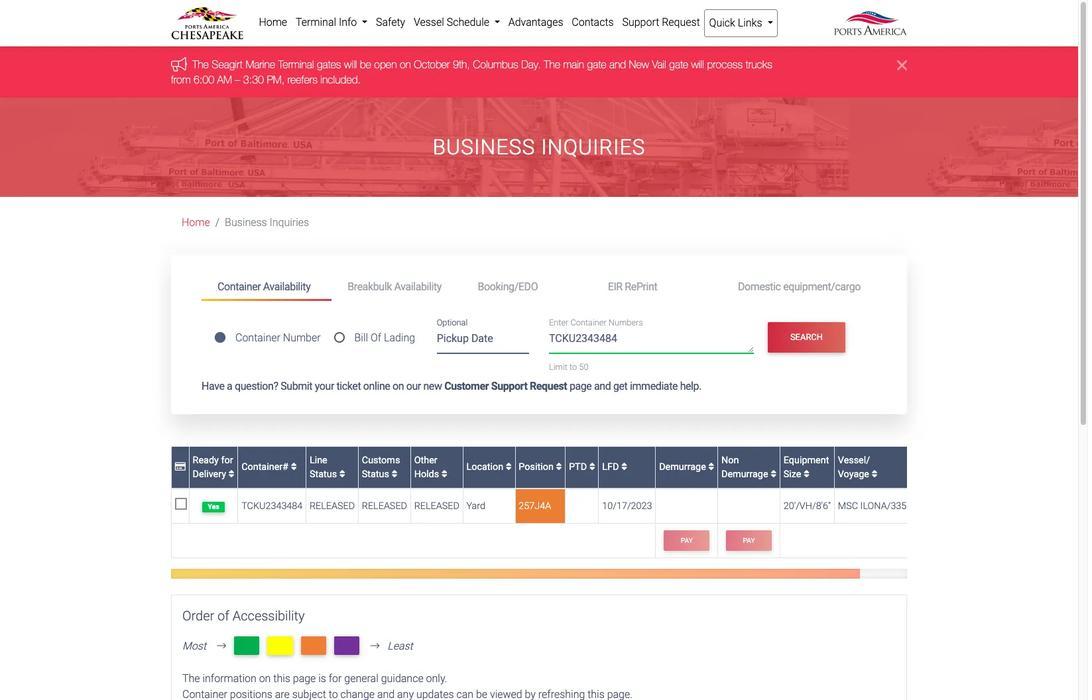 Task type: describe. For each thing, give the bounding box(es) containing it.
enter container numbers
[[549, 318, 643, 328]]

customer
[[445, 380, 489, 393]]

3:30
[[243, 74, 264, 85]]

bill
[[355, 332, 368, 344]]

online
[[363, 380, 390, 393]]

only.
[[426, 673, 448, 686]]

0 horizontal spatial request
[[530, 380, 568, 393]]

sort image for other holds
[[442, 470, 448, 479]]

general
[[345, 673, 379, 686]]

location
[[467, 462, 506, 473]]

yes
[[208, 503, 220, 512]]

1 vertical spatial business inquiries
[[225, 216, 309, 229]]

eir reprint link
[[592, 275, 723, 299]]

1 vertical spatial on
[[393, 380, 404, 393]]

main
[[564, 59, 585, 71]]

0 vertical spatial home
[[259, 16, 287, 29]]

3 mt from the left
[[306, 639, 321, 654]]

from
[[171, 74, 191, 85]]

lfd
[[603, 462, 622, 473]]

marine
[[246, 59, 275, 71]]

open
[[374, 59, 397, 71]]

1 vertical spatial and
[[594, 380, 611, 393]]

the seagirt marine terminal gates will be open on october 9th, columbus day. the main gate and new vail gate will process trucks from 6:00 am – 3:30 pm, reefers included.
[[171, 59, 773, 85]]

this
[[274, 673, 291, 686]]

1 gate from the left
[[588, 59, 607, 71]]

ilona/335r
[[861, 501, 913, 512]]

other holds
[[414, 455, 442, 480]]

yard
[[467, 501, 486, 512]]

quick links
[[710, 17, 765, 29]]

eir reprint
[[608, 280, 658, 293]]

sort image for line status
[[339, 470, 345, 479]]

bill of lading
[[355, 332, 415, 344]]

demurrage link
[[660, 462, 715, 473]]

request inside support request link
[[662, 16, 701, 29]]

1 released from the left
[[310, 501, 355, 512]]

limit
[[549, 362, 568, 372]]

submit
[[281, 380, 313, 393]]

ptd link
[[569, 462, 596, 473]]

get
[[614, 380, 628, 393]]

new
[[424, 380, 442, 393]]

Enter Container Numbers text field
[[549, 331, 754, 353]]

location link
[[467, 462, 512, 473]]

vessel/
[[839, 455, 871, 466]]

sort image inside demurrage link
[[709, 463, 715, 472]]

breakbulk
[[348, 280, 392, 293]]

the for the seagirt marine terminal gates will be open on october 9th, columbus day. the main gate and new vail gate will process trucks from 6:00 am – 3:30 pm, reefers included.
[[192, 59, 209, 71]]

have a question? submit your ticket online on our new customer support request page and get immediate help.
[[202, 380, 702, 393]]

status for customs
[[362, 469, 389, 480]]

number
[[283, 332, 321, 344]]

1 horizontal spatial business
[[433, 135, 536, 160]]

on inside the seagirt marine terminal gates will be open on october 9th, columbus day. the main gate and new vail gate will process trucks from 6:00 am – 3:30 pm, reefers included.
[[400, 59, 411, 71]]

a
[[227, 380, 232, 393]]

credit card image
[[175, 463, 186, 472]]

non
[[722, 455, 739, 466]]

position link
[[519, 462, 562, 473]]

9th,
[[453, 59, 470, 71]]

availability for breakbulk availability
[[394, 280, 442, 293]]

seagirt
[[212, 59, 243, 71]]

terminal info link
[[292, 9, 372, 36]]

1 horizontal spatial inquiries
[[542, 135, 646, 160]]

non demurrage
[[722, 455, 771, 480]]

pm,
[[267, 74, 285, 85]]

bullhorn image
[[171, 57, 192, 72]]

eir
[[608, 280, 623, 293]]

process
[[708, 59, 743, 71]]

257j4a
[[519, 501, 552, 512]]

breakbulk availability
[[348, 280, 442, 293]]

be
[[360, 59, 372, 71]]

question?
[[235, 380, 278, 393]]

msc
[[839, 501, 859, 512]]

sort image down customs
[[392, 470, 398, 479]]

1 vertical spatial support
[[491, 380, 528, 393]]

breakbulk availability link
[[332, 275, 462, 299]]

included.
[[321, 74, 361, 85]]

october
[[414, 59, 450, 71]]

size
[[784, 469, 802, 480]]

status for line
[[310, 469, 337, 480]]

to
[[570, 362, 577, 372]]

the seagirt marine terminal gates will be open on october 9th, columbus day. the main gate and new vail gate will process trucks from 6:00 am – 3:30 pm, reefers included. alert
[[0, 47, 1079, 98]]

equipment/cargo
[[784, 280, 861, 293]]

1 horizontal spatial for
[[329, 673, 342, 686]]

1 vertical spatial container
[[571, 318, 607, 328]]

limit to 50
[[549, 362, 589, 372]]

vessel schedule link
[[410, 9, 505, 36]]

domestic equipment/cargo
[[738, 280, 861, 293]]

3 released from the left
[[414, 501, 460, 512]]

of
[[218, 608, 230, 624]]

ready for delivery
[[193, 455, 233, 480]]

ptd
[[569, 462, 590, 473]]

help.
[[681, 380, 702, 393]]

1 vertical spatial home
[[182, 216, 210, 229]]

for inside ready for delivery
[[221, 455, 233, 466]]

reefers
[[288, 74, 318, 85]]

lfd link
[[603, 462, 628, 473]]

1 horizontal spatial page
[[570, 380, 592, 393]]

1 horizontal spatial business inquiries
[[433, 135, 646, 160]]

most
[[182, 641, 206, 653]]

1 vertical spatial home link
[[182, 216, 210, 229]]

customs
[[362, 455, 400, 466]]

container availability link
[[202, 275, 332, 301]]

other
[[414, 455, 438, 466]]

booking/edo link
[[462, 275, 592, 299]]

day.
[[522, 59, 541, 71]]

0 horizontal spatial demurrage
[[660, 462, 709, 473]]

1 horizontal spatial support
[[623, 16, 660, 29]]

customer support request link
[[445, 380, 568, 393]]

safety
[[376, 16, 406, 29]]



Task type: locate. For each thing, give the bounding box(es) containing it.
50
[[579, 362, 589, 372]]

container inside container availability link
[[218, 280, 261, 293]]

container number
[[236, 332, 321, 344]]

demurrage inside non demurrage
[[722, 469, 769, 480]]

order
[[182, 608, 214, 624]]

business inquiries
[[433, 135, 646, 160], [225, 216, 309, 229]]

2 horizontal spatial released
[[414, 501, 460, 512]]

for right 'ready'
[[221, 455, 233, 466]]

availability right breakbulk on the top left
[[394, 280, 442, 293]]

terminal inside terminal info link
[[296, 16, 336, 29]]

advantages link
[[505, 9, 568, 36]]

sort image inside ptd link
[[590, 463, 596, 472]]

4 mt from the left
[[339, 639, 355, 654]]

sort image inside location link
[[506, 463, 512, 472]]

the
[[192, 59, 209, 71], [544, 59, 561, 71], [182, 673, 200, 686]]

10/17/2023
[[603, 501, 653, 512]]

on left this
[[259, 673, 271, 686]]

have
[[202, 380, 225, 393]]

6:00
[[194, 74, 214, 85]]

the for the information on this page is for general guidance only.
[[182, 673, 200, 686]]

status inside customs status
[[362, 469, 389, 480]]

sort image inside container# link
[[291, 463, 297, 472]]

the right day. at the top of the page
[[544, 59, 561, 71]]

new
[[629, 59, 650, 71]]

and left new
[[610, 59, 626, 71]]

close image
[[898, 57, 908, 73]]

0 horizontal spatial home link
[[182, 216, 210, 229]]

support request link
[[618, 9, 705, 36]]

status down line
[[310, 469, 337, 480]]

1 long arrow right image from the left
[[212, 641, 232, 652]]

2 released from the left
[[362, 501, 407, 512]]

support request
[[623, 16, 701, 29]]

sort image left the size
[[771, 470, 777, 479]]

1 horizontal spatial availability
[[394, 280, 442, 293]]

links
[[738, 17, 763, 29]]

sort image left ptd
[[556, 463, 562, 472]]

line
[[310, 455, 328, 466]]

sort image left customs status
[[339, 470, 345, 479]]

sort image up 10/17/2023
[[622, 463, 628, 472]]

2 long arrow right image from the left
[[365, 641, 385, 652]]

sort image left line
[[291, 463, 297, 472]]

for
[[221, 455, 233, 466], [329, 673, 342, 686]]

status inside line status
[[310, 469, 337, 480]]

contacts
[[572, 16, 614, 29]]

container for container number
[[236, 332, 281, 344]]

page left is
[[293, 673, 316, 686]]

0 horizontal spatial status
[[310, 469, 337, 480]]

1 horizontal spatial request
[[662, 16, 701, 29]]

sort image inside position 'link'
[[556, 463, 562, 472]]

mt up general
[[339, 639, 355, 654]]

quick links link
[[705, 9, 778, 37]]

1 availability from the left
[[263, 280, 311, 293]]

ready
[[193, 455, 219, 466]]

the seagirt marine terminal gates will be open on october 9th, columbus day. the main gate and new vail gate will process trucks from 6:00 am – 3:30 pm, reefers included. link
[[171, 59, 773, 85]]

of
[[371, 332, 382, 344]]

availability for container availability
[[263, 280, 311, 293]]

search button
[[768, 322, 846, 353]]

line status
[[310, 455, 339, 480]]

0 horizontal spatial business
[[225, 216, 267, 229]]

1 horizontal spatial will
[[692, 59, 705, 71]]

0 vertical spatial business inquiries
[[433, 135, 646, 160]]

0 horizontal spatial home
[[182, 216, 210, 229]]

2 status from the left
[[362, 469, 389, 480]]

voyage
[[839, 469, 870, 480]]

long arrow right image right most
[[212, 641, 232, 652]]

0 horizontal spatial inquiries
[[270, 216, 309, 229]]

status down customs
[[362, 469, 389, 480]]

lading
[[384, 332, 415, 344]]

vessel schedule
[[414, 16, 492, 29]]

sort image left the non
[[709, 463, 715, 472]]

mt
[[239, 639, 255, 654], [273, 639, 288, 654], [306, 639, 321, 654], [339, 639, 355, 654]]

terminal inside the seagirt marine terminal gates will be open on october 9th, columbus day. the main gate and new vail gate will process trucks from 6:00 am – 3:30 pm, reefers included.
[[278, 59, 314, 71]]

availability
[[263, 280, 311, 293], [394, 280, 442, 293]]

accessibility
[[233, 608, 305, 624]]

1 status from the left
[[310, 469, 337, 480]]

for right is
[[329, 673, 342, 686]]

sort image left lfd
[[590, 463, 596, 472]]

immediate
[[630, 380, 678, 393]]

0 horizontal spatial support
[[491, 380, 528, 393]]

sort image
[[622, 463, 628, 472], [709, 463, 715, 472], [229, 470, 235, 479], [339, 470, 345, 479], [442, 470, 448, 479]]

support right customer
[[491, 380, 528, 393]]

schedule
[[447, 16, 490, 29]]

1 horizontal spatial demurrage
[[722, 469, 769, 480]]

vessel/ voyage
[[839, 455, 872, 480]]

home
[[259, 16, 287, 29], [182, 216, 210, 229]]

0 vertical spatial for
[[221, 455, 233, 466]]

equipment size
[[784, 455, 830, 480]]

1 vertical spatial request
[[530, 380, 568, 393]]

business
[[433, 135, 536, 160], [225, 216, 267, 229]]

1 vertical spatial for
[[329, 673, 342, 686]]

2 gate from the left
[[670, 59, 689, 71]]

domestic equipment/cargo link
[[723, 275, 877, 299]]

2 vertical spatial on
[[259, 673, 271, 686]]

container availability
[[218, 280, 311, 293]]

status
[[310, 469, 337, 480], [362, 469, 389, 480]]

sort image for ready for delivery
[[229, 470, 235, 479]]

0 horizontal spatial long arrow right image
[[212, 641, 232, 652]]

released down line status
[[310, 501, 355, 512]]

safety link
[[372, 9, 410, 36]]

will left process on the top right of the page
[[692, 59, 705, 71]]

mt down accessibility on the left of page
[[273, 639, 288, 654]]

1 horizontal spatial released
[[362, 501, 407, 512]]

position
[[519, 462, 556, 473]]

0 horizontal spatial released
[[310, 501, 355, 512]]

page
[[570, 380, 592, 393], [293, 673, 316, 686]]

0 horizontal spatial for
[[221, 455, 233, 466]]

1 mt from the left
[[239, 639, 255, 654]]

and left get
[[594, 380, 611, 393]]

2 availability from the left
[[394, 280, 442, 293]]

inquiries
[[542, 135, 646, 160], [270, 216, 309, 229]]

long arrow right image
[[212, 641, 232, 652], [365, 641, 385, 652]]

request left quick
[[662, 16, 701, 29]]

1 horizontal spatial home
[[259, 16, 287, 29]]

container# link
[[242, 462, 297, 473]]

0 vertical spatial support
[[623, 16, 660, 29]]

terminal up reefers
[[278, 59, 314, 71]]

request down limit
[[530, 380, 568, 393]]

1 will from the left
[[344, 59, 357, 71]]

container up container number
[[218, 280, 261, 293]]

sort image
[[291, 463, 297, 472], [506, 463, 512, 472], [556, 463, 562, 472], [590, 463, 596, 472], [392, 470, 398, 479], [771, 470, 777, 479], [804, 470, 810, 479], [872, 470, 878, 479]]

the down most
[[182, 673, 200, 686]]

tcku2343484
[[242, 501, 303, 512]]

long arrow right image left least
[[365, 641, 385, 652]]

0 vertical spatial home link
[[255, 9, 292, 36]]

terminal left info
[[296, 16, 336, 29]]

info
[[339, 16, 357, 29]]

domestic
[[738, 280, 781, 293]]

demurrage left the non
[[660, 462, 709, 473]]

1 horizontal spatial status
[[362, 469, 389, 480]]

vessel
[[414, 16, 444, 29]]

1 vertical spatial inquiries
[[270, 216, 309, 229]]

customs status
[[362, 455, 400, 480]]

gates
[[317, 59, 341, 71]]

0 vertical spatial business
[[433, 135, 536, 160]]

sort image down equipment
[[804, 470, 810, 479]]

gate right main
[[588, 59, 607, 71]]

1 horizontal spatial gate
[[670, 59, 689, 71]]

1 horizontal spatial long arrow right image
[[365, 641, 385, 652]]

0 horizontal spatial gate
[[588, 59, 607, 71]]

on right open
[[400, 59, 411, 71]]

the up 6:00 at the top
[[192, 59, 209, 71]]

our
[[407, 380, 421, 393]]

0 horizontal spatial page
[[293, 673, 316, 686]]

container left number
[[236, 332, 281, 344]]

sort image right the holds
[[442, 470, 448, 479]]

and inside the seagirt marine terminal gates will be open on october 9th, columbus day. the main gate and new vail gate will process trucks from 6:00 am – 3:30 pm, reefers included.
[[610, 59, 626, 71]]

gate right vail
[[670, 59, 689, 71]]

terminal info
[[296, 16, 360, 29]]

your
[[315, 380, 334, 393]]

2 will from the left
[[692, 59, 705, 71]]

released down the holds
[[414, 501, 460, 512]]

0 vertical spatial and
[[610, 59, 626, 71]]

1 vertical spatial business
[[225, 216, 267, 229]]

2 mt from the left
[[273, 639, 288, 654]]

1 vertical spatial terminal
[[278, 59, 314, 71]]

0 vertical spatial on
[[400, 59, 411, 71]]

guidance
[[381, 673, 424, 686]]

delivery
[[193, 469, 226, 480]]

1 vertical spatial page
[[293, 673, 316, 686]]

sort image right voyage
[[872, 470, 878, 479]]

0 horizontal spatial business inquiries
[[225, 216, 309, 229]]

2 vertical spatial container
[[236, 332, 281, 344]]

mt down order of accessibility
[[239, 639, 255, 654]]

mt up the information on this page is for general guidance only.
[[306, 639, 321, 654]]

sort image right delivery on the bottom
[[229, 470, 235, 479]]

demurrage down the non
[[722, 469, 769, 480]]

container right enter
[[571, 318, 607, 328]]

will left be
[[344, 59, 357, 71]]

page down 50
[[570, 380, 592, 393]]

Optional text field
[[437, 328, 529, 354]]

will
[[344, 59, 357, 71], [692, 59, 705, 71]]

sort image left position
[[506, 463, 512, 472]]

sort image inside lfd link
[[622, 463, 628, 472]]

on left our
[[393, 380, 404, 393]]

equipment
[[784, 455, 830, 466]]

0 vertical spatial page
[[570, 380, 592, 393]]

released down customs status
[[362, 501, 407, 512]]

0 horizontal spatial will
[[344, 59, 357, 71]]

0 vertical spatial inquiries
[[542, 135, 646, 160]]

ticket
[[337, 380, 361, 393]]

reprint
[[625, 280, 658, 293]]

demurrage
[[660, 462, 709, 473], [722, 469, 769, 480]]

support up new
[[623, 16, 660, 29]]

1 horizontal spatial home link
[[255, 9, 292, 36]]

vail
[[652, 59, 667, 71]]

0 vertical spatial request
[[662, 16, 701, 29]]

0 vertical spatial container
[[218, 280, 261, 293]]

availability up container number
[[263, 280, 311, 293]]

0 horizontal spatial availability
[[263, 280, 311, 293]]

container for container availability
[[218, 280, 261, 293]]

0 vertical spatial terminal
[[296, 16, 336, 29]]

order of accessibility
[[182, 608, 305, 624]]



Task type: vqa. For each thing, say whether or not it's contained in the screenshot.
moves
no



